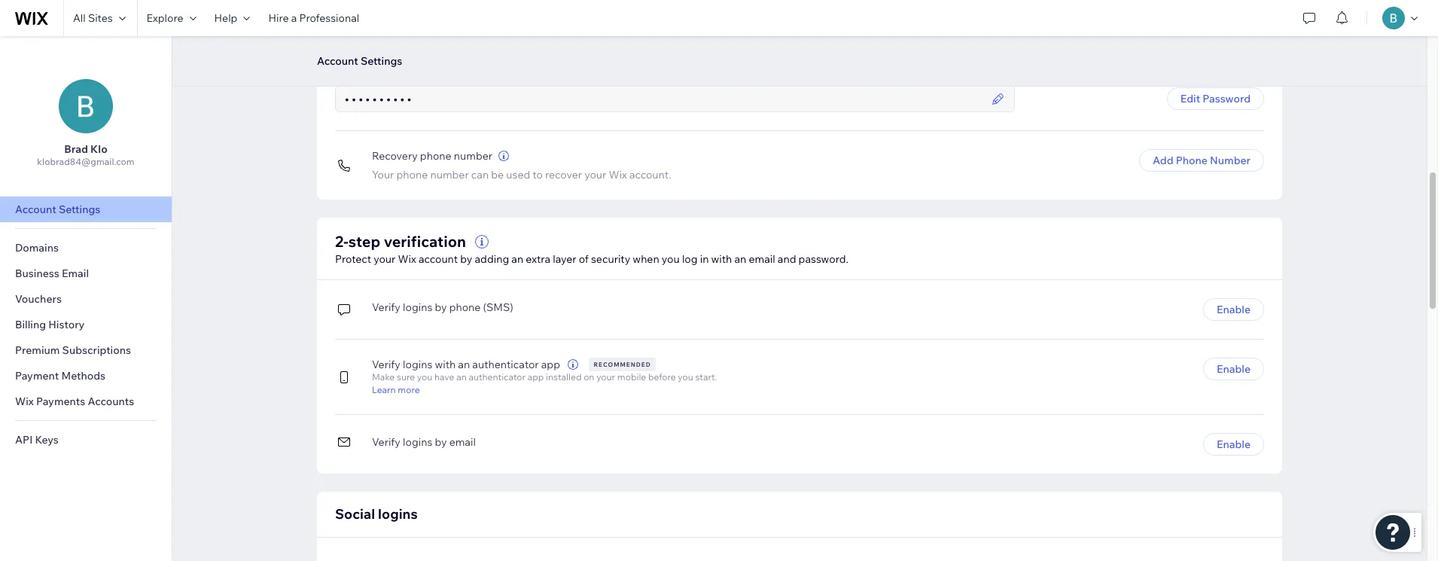 Task type: vqa. For each thing, say whether or not it's contained in the screenshot.
Account related to Account Settings link
yes



Task type: locate. For each thing, give the bounding box(es) containing it.
(sms)
[[483, 300, 514, 314]]

3 enable from the top
[[1217, 438, 1251, 451]]

logins down more
[[403, 435, 433, 449]]

by
[[461, 252, 473, 266], [435, 300, 447, 314], [435, 435, 447, 449]]

0 vertical spatial by
[[461, 252, 473, 266]]

phone left the (sms)
[[449, 300, 481, 314]]

logins
[[403, 300, 433, 314], [403, 358, 433, 371], [403, 435, 433, 449], [378, 506, 418, 523]]

add phone number
[[1153, 154, 1251, 167]]

premium subscriptions link
[[0, 338, 172, 363]]

1 horizontal spatial account
[[317, 54, 358, 68]]

by down account
[[435, 300, 447, 314]]

2 verify from the top
[[372, 358, 401, 371]]

0 horizontal spatial wix
[[15, 395, 34, 408]]

0 vertical spatial number
[[454, 149, 493, 163]]

settings
[[361, 54, 403, 68], [59, 203, 100, 216]]

1 horizontal spatial account settings
[[317, 54, 403, 68]]

api keys
[[15, 433, 59, 447]]

0 vertical spatial password
[[335, 67, 383, 81]]

number for recovery
[[454, 149, 493, 163]]

sites
[[88, 11, 113, 25]]

logins up more
[[403, 358, 433, 371]]

verify for verify logins by phone (sms)
[[372, 300, 401, 314]]

0 vertical spatial enable
[[1217, 303, 1251, 316]]

email down have
[[449, 435, 476, 449]]

methods
[[61, 369, 106, 383]]

klobrad84@gmail.com
[[37, 156, 135, 167]]

your
[[585, 168, 607, 182], [374, 252, 396, 266], [597, 371, 616, 383]]

1 enable button from the top
[[1204, 298, 1265, 321]]

add
[[1153, 154, 1174, 167]]

authenticator up learn more link
[[473, 358, 539, 371]]

your right on
[[597, 371, 616, 383]]

you for with
[[662, 252, 680, 266]]

professional
[[299, 11, 360, 25]]

2 horizontal spatial wix
[[609, 168, 627, 182]]

payment
[[15, 369, 59, 383]]

recommended
[[594, 361, 651, 368]]

1 verify from the top
[[372, 300, 401, 314]]

2 vertical spatial enable button
[[1204, 433, 1265, 456]]

0 vertical spatial enable button
[[1204, 298, 1265, 321]]

you left the log
[[662, 252, 680, 266]]

logins right 'social'
[[378, 506, 418, 523]]

make sure you have an authenticator app installed on your mobile before you start. learn more
[[372, 371, 718, 395]]

you
[[662, 252, 680, 266], [417, 371, 433, 383], [678, 371, 694, 383]]

2 enable button from the top
[[1204, 358, 1265, 380]]

by left adding in the top of the page
[[461, 252, 473, 266]]

in
[[700, 252, 709, 266]]

wix down payment on the left bottom
[[15, 395, 34, 408]]

1 vertical spatial number
[[431, 168, 469, 182]]

keys
[[35, 433, 59, 447]]

verify logins by phone (sms)
[[372, 300, 514, 314]]

a
[[291, 11, 297, 25]]

sure
[[397, 371, 415, 383]]

0 horizontal spatial account
[[15, 203, 56, 216]]

password
[[335, 67, 383, 81], [1203, 92, 1251, 105]]

accounts
[[88, 395, 134, 408]]

logins down account
[[403, 300, 433, 314]]

account settings down professional
[[317, 54, 403, 68]]

with
[[712, 252, 733, 266], [435, 358, 456, 371]]

phone
[[1176, 154, 1208, 167]]

verify down learn
[[372, 435, 401, 449]]

account inside sidebar element
[[15, 203, 56, 216]]

verify down 2-step verification
[[372, 300, 401, 314]]

start.
[[696, 371, 718, 383]]

wix left account.
[[609, 168, 627, 182]]

1 horizontal spatial password
[[1203, 92, 1251, 105]]

phone right recovery at the left top of the page
[[420, 149, 452, 163]]

0 vertical spatial phone
[[420, 149, 452, 163]]

1 vertical spatial account
[[15, 203, 56, 216]]

wix payments accounts link
[[0, 389, 172, 414]]

verify for verify logins with an authenticator app
[[372, 358, 401, 371]]

1 vertical spatial email
[[449, 435, 476, 449]]

authenticator right have
[[469, 371, 526, 383]]

brad
[[64, 142, 88, 156]]

1 enable from the top
[[1217, 303, 1251, 316]]

number down recovery phone number
[[431, 168, 469, 182]]

2 vertical spatial wix
[[15, 395, 34, 408]]

settings inside button
[[361, 54, 403, 68]]

account down professional
[[317, 54, 358, 68]]

verify for verify logins by email
[[372, 435, 401, 449]]

business email link
[[0, 261, 172, 286]]

verify up learn
[[372, 358, 401, 371]]

settings inside sidebar element
[[59, 203, 100, 216]]

account settings link
[[0, 197, 172, 222]]

to
[[533, 168, 543, 182]]

password down professional
[[335, 67, 383, 81]]

adding
[[475, 252, 509, 266]]

and
[[778, 252, 797, 266]]

0 vertical spatial account settings
[[317, 54, 403, 68]]

make
[[372, 371, 395, 383]]

phone
[[420, 149, 452, 163], [397, 168, 428, 182], [449, 300, 481, 314]]

1 horizontal spatial wix
[[398, 252, 416, 266]]

account for account settings button
[[317, 54, 358, 68]]

2 vertical spatial your
[[597, 371, 616, 383]]

3 enable button from the top
[[1204, 433, 1265, 456]]

1 vertical spatial enable button
[[1204, 358, 1265, 380]]

1 horizontal spatial with
[[712, 252, 733, 266]]

vouchers link
[[0, 286, 172, 312]]

learn
[[372, 384, 396, 395]]

number up can
[[454, 149, 493, 163]]

enable for verify logins by phone (sms)
[[1217, 303, 1251, 316]]

None text field
[[341, 86, 988, 111]]

can
[[471, 168, 489, 182]]

2 vertical spatial phone
[[449, 300, 481, 314]]

2 vertical spatial enable
[[1217, 438, 1251, 451]]

0 vertical spatial with
[[712, 252, 733, 266]]

wix down 2-step verification
[[398, 252, 416, 266]]

klo
[[90, 142, 108, 156]]

wix
[[609, 168, 627, 182], [398, 252, 416, 266], [15, 395, 34, 408]]

1 vertical spatial wix
[[398, 252, 416, 266]]

1 vertical spatial settings
[[59, 203, 100, 216]]

account
[[317, 54, 358, 68], [15, 203, 56, 216]]

account.
[[630, 168, 672, 182]]

authenticator
[[473, 358, 539, 371], [469, 371, 526, 383]]

password inside edit password button
[[1203, 92, 1251, 105]]

history
[[48, 318, 85, 331]]

phone down recovery at the left top of the page
[[397, 168, 428, 182]]

1 horizontal spatial settings
[[361, 54, 403, 68]]

you right sure
[[417, 371, 433, 383]]

email
[[749, 252, 776, 266], [449, 435, 476, 449]]

account up domains
[[15, 203, 56, 216]]

edit
[[1181, 92, 1201, 105]]

social logins
[[335, 506, 418, 523]]

account inside button
[[317, 54, 358, 68]]

when
[[633, 252, 660, 266]]

all sites
[[73, 11, 113, 25]]

your right recover
[[585, 168, 607, 182]]

3 verify from the top
[[372, 435, 401, 449]]

enable for verify logins by email
[[1217, 438, 1251, 451]]

by down have
[[435, 435, 447, 449]]

sidebar element
[[0, 36, 173, 561]]

2 vertical spatial by
[[435, 435, 447, 449]]

mobile
[[618, 371, 647, 383]]

1 vertical spatial verify
[[372, 358, 401, 371]]

explore
[[147, 11, 183, 25]]

an
[[512, 252, 524, 266], [735, 252, 747, 266], [458, 358, 470, 371], [457, 371, 467, 383]]

your down 2-step verification
[[374, 252, 396, 266]]

authenticator inside make sure you have an authenticator app installed on your mobile before you start. learn more
[[469, 371, 526, 383]]

0 horizontal spatial with
[[435, 358, 456, 371]]

1 vertical spatial by
[[435, 300, 447, 314]]

1 vertical spatial password
[[1203, 92, 1251, 105]]

0 horizontal spatial settings
[[59, 203, 100, 216]]

app
[[541, 358, 560, 371], [528, 371, 544, 383]]

by for email
[[435, 435, 447, 449]]

subscriptions
[[62, 344, 131, 357]]

all
[[73, 11, 86, 25]]

0 vertical spatial wix
[[609, 168, 627, 182]]

0 vertical spatial account
[[317, 54, 358, 68]]

app inside make sure you have an authenticator app installed on your mobile before you start. learn more
[[528, 371, 544, 383]]

api keys link
[[0, 427, 172, 453]]

0 horizontal spatial password
[[335, 67, 383, 81]]

number
[[454, 149, 493, 163], [431, 168, 469, 182]]

you left start.
[[678, 371, 694, 383]]

used
[[507, 168, 531, 182]]

account settings inside sidebar element
[[15, 203, 100, 216]]

wix inside sidebar element
[[15, 395, 34, 408]]

0 horizontal spatial account settings
[[15, 203, 100, 216]]

account for account settings link
[[15, 203, 56, 216]]

settings for account settings link
[[59, 203, 100, 216]]

1 vertical spatial your
[[374, 252, 396, 266]]

enable button
[[1204, 298, 1265, 321], [1204, 358, 1265, 380], [1204, 433, 1265, 456]]

1 vertical spatial account settings
[[15, 203, 100, 216]]

email left the and
[[749, 252, 776, 266]]

of
[[579, 252, 589, 266]]

account settings button
[[310, 50, 410, 72]]

1 horizontal spatial email
[[749, 252, 776, 266]]

account settings up domains
[[15, 203, 100, 216]]

password right "edit"
[[1203, 92, 1251, 105]]

2 vertical spatial verify
[[372, 435, 401, 449]]

0 vertical spatial settings
[[361, 54, 403, 68]]

with right sure
[[435, 358, 456, 371]]

1 vertical spatial enable
[[1217, 362, 1251, 376]]

account settings inside button
[[317, 54, 403, 68]]

with right in
[[712, 252, 733, 266]]

be
[[491, 168, 504, 182]]

app left installed
[[528, 371, 544, 383]]

0 vertical spatial verify
[[372, 300, 401, 314]]

1 vertical spatial phone
[[397, 168, 428, 182]]



Task type: describe. For each thing, give the bounding box(es) containing it.
premium subscriptions
[[15, 344, 131, 357]]

hire a professional link
[[259, 0, 369, 36]]

0 horizontal spatial email
[[449, 435, 476, 449]]

enable button for verify logins by email
[[1204, 433, 1265, 456]]

learn more link
[[372, 383, 718, 396]]

brad klo klobrad84@gmail.com
[[37, 142, 135, 167]]

hire a professional
[[269, 11, 360, 25]]

have
[[435, 371, 455, 383]]

email
[[62, 267, 89, 280]]

you for more
[[678, 371, 694, 383]]

by for phone
[[435, 300, 447, 314]]

help button
[[205, 0, 259, 36]]

help
[[214, 11, 238, 25]]

payment methods
[[15, 369, 106, 383]]

payment methods link
[[0, 363, 172, 389]]

account settings for account settings button
[[317, 54, 403, 68]]

2-
[[335, 232, 349, 251]]

password.
[[799, 252, 849, 266]]

0 vertical spatial your
[[585, 168, 607, 182]]

protect your wix account by adding an extra layer of security when you log in with an email and password.
[[335, 252, 849, 266]]

log
[[682, 252, 698, 266]]

phone for your
[[397, 168, 428, 182]]

social
[[335, 506, 375, 523]]

on
[[584, 371, 595, 383]]

logins for social logins
[[378, 506, 418, 523]]

enable button for verify logins by phone (sms)
[[1204, 298, 1265, 321]]

extra
[[526, 252, 551, 266]]

layer
[[553, 252, 577, 266]]

logins for verify logins by email
[[403, 435, 433, 449]]

recovery phone number
[[372, 149, 493, 163]]

more
[[398, 384, 420, 395]]

edit password
[[1181, 92, 1251, 105]]

app up learn more link
[[541, 358, 560, 371]]

before
[[649, 371, 676, 383]]

settings for account settings button
[[361, 54, 403, 68]]

api
[[15, 433, 33, 447]]

2-step verification
[[335, 232, 466, 251]]

number for your
[[431, 168, 469, 182]]

security
[[591, 252, 631, 266]]

2 enable from the top
[[1217, 362, 1251, 376]]

protect
[[335, 252, 371, 266]]

installed
[[546, 371, 582, 383]]

vouchers
[[15, 292, 62, 306]]

hire
[[269, 11, 289, 25]]

1 vertical spatial with
[[435, 358, 456, 371]]

your inside make sure you have an authenticator app installed on your mobile before you start. learn more
[[597, 371, 616, 383]]

billing history link
[[0, 312, 172, 338]]

0 vertical spatial email
[[749, 252, 776, 266]]

recovery
[[372, 149, 418, 163]]

recover
[[545, 168, 582, 182]]

an inside make sure you have an authenticator app installed on your mobile before you start. learn more
[[457, 371, 467, 383]]

verify logins with an authenticator app
[[372, 358, 560, 371]]

step
[[349, 232, 381, 251]]

domains
[[15, 241, 59, 255]]

your
[[372, 168, 394, 182]]

number
[[1211, 154, 1251, 167]]

billing
[[15, 318, 46, 331]]

premium
[[15, 344, 60, 357]]

business
[[15, 267, 59, 280]]

account
[[419, 252, 458, 266]]

verify logins by email
[[372, 435, 476, 449]]

logins for verify logins with an authenticator app
[[403, 358, 433, 371]]

business email
[[15, 267, 89, 280]]

account settings for account settings link
[[15, 203, 100, 216]]

payments
[[36, 395, 85, 408]]

billing history
[[15, 318, 85, 331]]

phone for recovery
[[420, 149, 452, 163]]

wix payments accounts
[[15, 395, 134, 408]]

domains link
[[0, 235, 172, 261]]

verification
[[384, 232, 466, 251]]

your phone number can be used to recover your wix account.
[[372, 168, 672, 182]]

add phone number button
[[1140, 149, 1265, 172]]

logins for verify logins by phone (sms)
[[403, 300, 433, 314]]

edit password button
[[1167, 87, 1265, 110]]



